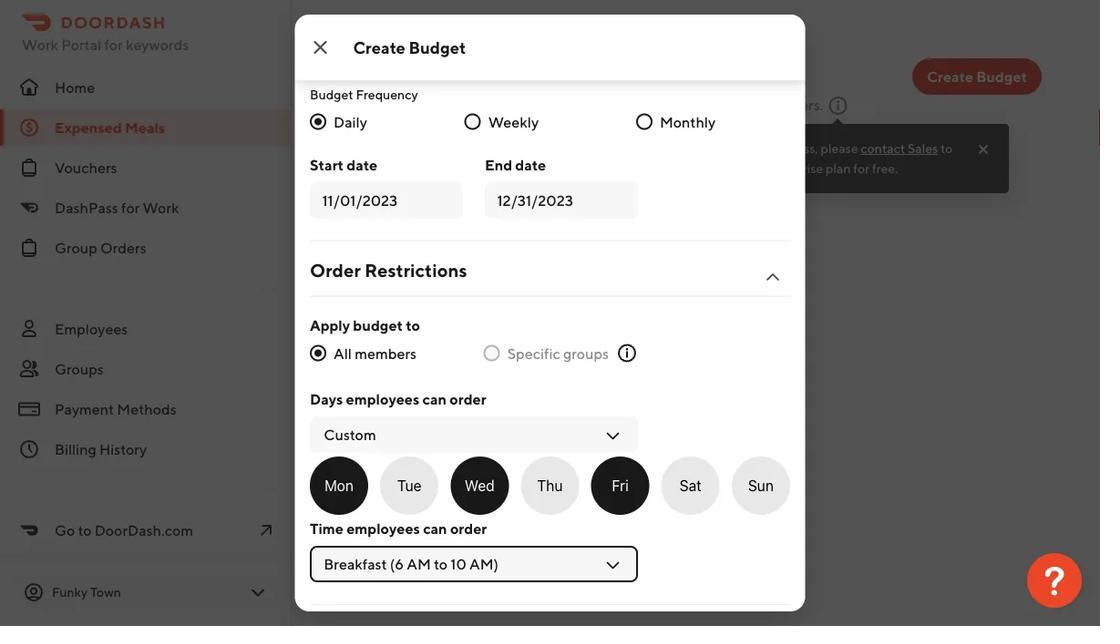 Task type: vqa. For each thing, say whether or not it's contained in the screenshot.
"fee" associated with Flowers
no



Task type: locate. For each thing, give the bounding box(es) containing it.
budget inside create budget button
[[976, 68, 1027, 85]]

can for days employees can order
[[422, 391, 446, 408]]

apply
[[309, 316, 350, 334]]

2 employees from the top
[[346, 520, 420, 537]]

1 horizontal spatial expensed meals
[[350, 59, 565, 93]]

date
[[346, 156, 377, 173], [515, 156, 546, 173]]

0 vertical spatial expensed
[[350, 59, 481, 93]]

to up members
[[405, 316, 420, 334]]

no
[[350, 150, 370, 168]]

2 vertical spatial order
[[450, 520, 486, 537]]

1 horizontal spatial of
[[520, 96, 533, 113]]

meals
[[486, 59, 565, 93], [125, 119, 165, 136]]

2 date from the left
[[515, 156, 546, 173]]

dashpass for work
[[55, 199, 179, 216]]

order
[[373, 150, 409, 168], [449, 391, 486, 408], [450, 520, 486, 537]]

1 horizontal spatial meals
[[486, 59, 565, 93]]

budget
[[412, 150, 460, 168], [353, 316, 402, 334]]

1 vertical spatial expensed
[[55, 119, 122, 136]]

1 vertical spatial for
[[853, 161, 870, 176]]

for right portal
[[104, 36, 123, 53]]

budget up close create budget icon at the left top of the page
[[309, 10, 353, 25]]

close section button image
[[761, 267, 783, 288]]

your
[[536, 96, 566, 113]]

frequency
[[355, 87, 418, 102]]

of left 10
[[485, 96, 498, 113]]

date right start
[[346, 156, 377, 173]]

date right end
[[515, 156, 546, 173]]

1 vertical spatial can
[[423, 520, 447, 537]]

1 horizontal spatial create budget
[[927, 68, 1027, 85]]

budget up all members
[[353, 316, 402, 334]]

of
[[485, 96, 498, 113], [520, 96, 533, 113]]

for
[[104, 36, 123, 53], [853, 161, 870, 176], [121, 199, 140, 216]]

payment methods
[[55, 401, 177, 418]]

billing history link
[[0, 431, 292, 468]]

0 horizontal spatial date
[[346, 156, 377, 173]]

to inside order restrictions dialog
[[405, 316, 420, 334]]

0 vertical spatial create
[[353, 37, 405, 57]]

billing history
[[55, 441, 147, 458]]

Start date text field
[[322, 189, 450, 211]]

None button
[[463, 34, 638, 63]]

specific groups
[[507, 345, 608, 362]]

1 horizontal spatial budget
[[412, 150, 460, 168]]

contact sales link
[[861, 139, 938, 158]]

1 vertical spatial expensed meals
[[55, 119, 165, 136]]

0 horizontal spatial of
[[485, 96, 498, 113]]

dashpass
[[55, 199, 118, 216]]

to
[[681, 141, 695, 156]]

0 vertical spatial budget
[[412, 150, 460, 168]]

1 horizontal spatial work
[[143, 199, 179, 216]]

2 can from the top
[[423, 520, 447, 537]]

1 horizontal spatial expensed
[[350, 59, 481, 93]]

employees
[[345, 391, 419, 408], [346, 520, 420, 537]]

added.
[[525, 150, 571, 168]]

1 vertical spatial order
[[449, 391, 486, 408]]

create budget inside order restrictions dialog
[[353, 37, 466, 57]]

tooltip containing to get unlimited access, please
[[666, 118, 1009, 193]]

employees for days
[[345, 391, 419, 408]]

1 of from the left
[[485, 96, 498, 113]]

None checkbox
[[520, 457, 579, 515], [661, 457, 719, 515], [520, 457, 579, 515], [661, 457, 719, 515]]

create down type
[[353, 37, 405, 57]]

employees down members
[[345, 391, 419, 408]]

10
[[501, 96, 517, 113]]

open resource center image
[[1027, 553, 1082, 608]]

0 vertical spatial employees
[[345, 391, 419, 408]]

create budget up close tooltip icon
[[927, 68, 1027, 85]]

expensed up vouchers
[[55, 119, 122, 136]]

an
[[747, 161, 761, 176]]

daily
[[333, 113, 367, 130]]

0 vertical spatial meals
[[486, 59, 565, 93]]

history
[[99, 441, 147, 458]]

1 vertical spatial create
[[927, 68, 973, 85]]

2 of from the left
[[520, 96, 533, 113]]

has
[[463, 150, 486, 168]]

work
[[22, 36, 58, 53], [143, 199, 179, 216]]

for up orders
[[121, 199, 140, 216]]

vouchers
[[55, 159, 117, 176]]

order for days employees can order
[[449, 391, 486, 408]]

create budget down type
[[353, 37, 466, 57]]

1 horizontal spatial date
[[515, 156, 546, 173]]

expensed meals up '1'
[[350, 59, 565, 93]]

budget up close tooltip icon
[[976, 68, 1027, 85]]

work left portal
[[22, 36, 58, 53]]

1 vertical spatial meals
[[125, 119, 165, 136]]

1 date from the left
[[346, 156, 377, 173]]

expensed meals up vouchers
[[55, 119, 165, 136]]

expensed meals
[[350, 59, 565, 93], [55, 119, 165, 136]]

tooltip
[[666, 118, 1009, 193]]

1 vertical spatial employees
[[346, 520, 420, 537]]

expensed
[[350, 59, 481, 93], [55, 119, 122, 136]]

portal
[[61, 36, 101, 53]]

1 horizontal spatial create
[[927, 68, 973, 85]]

time employees can order
[[309, 520, 486, 537]]

budget type
[[309, 10, 382, 25]]

budget left has
[[412, 150, 460, 168]]

you've created 1 out of 10 of your allotted expensed meals and vouchers.
[[350, 96, 823, 113]]

1 vertical spatial budget
[[353, 316, 402, 334]]

create up "sales"
[[927, 68, 973, 85]]

work up group orders link
[[143, 199, 179, 216]]

employees for time
[[346, 520, 420, 537]]

work inside the dashpass for work link
[[143, 199, 179, 216]]

to left an
[[732, 161, 744, 176]]

1 employees from the top
[[345, 391, 419, 408]]

work portal for keywords
[[22, 36, 189, 53]]

you've
[[350, 96, 394, 113]]

date for start date
[[346, 156, 377, 173]]

1 vertical spatial create budget
[[927, 68, 1027, 85]]

None checkbox
[[309, 457, 368, 515], [380, 457, 438, 515], [450, 457, 508, 515], [591, 457, 649, 515], [731, 457, 790, 515], [309, 457, 368, 515], [380, 457, 438, 515], [450, 457, 508, 515], [591, 457, 649, 515], [731, 457, 790, 515]]

for right plan
[[853, 161, 870, 176]]

go to doordash.com
[[55, 522, 193, 539]]

create budget
[[353, 37, 466, 57], [927, 68, 1027, 85]]

0 horizontal spatial create budget
[[353, 37, 466, 57]]

meals down home link on the top left
[[125, 119, 165, 136]]

meals up 10
[[486, 59, 565, 93]]

budget type option group
[[309, 34, 638, 63]]

for inside to upgrade to an enterprise plan for free.
[[853, 161, 870, 176]]

1 can from the top
[[422, 391, 446, 408]]

0 horizontal spatial expensed
[[55, 119, 122, 136]]

0 horizontal spatial budget
[[353, 316, 402, 334]]

of right 10
[[520, 96, 533, 113]]

create
[[353, 37, 405, 57], [927, 68, 973, 85]]

home
[[55, 79, 95, 96]]

2 vertical spatial for
[[121, 199, 140, 216]]

meals
[[690, 96, 729, 113]]

Specific groups radio
[[483, 345, 500, 361]]

all
[[333, 345, 351, 362]]

specific
[[507, 345, 560, 362]]

0 vertical spatial work
[[22, 36, 58, 53]]

budget up created
[[409, 37, 466, 57]]

budget
[[309, 10, 353, 25], [409, 37, 466, 57], [976, 68, 1027, 85], [309, 87, 353, 102]]

1 vertical spatial work
[[143, 199, 179, 216]]

time
[[309, 520, 343, 537]]

0 vertical spatial can
[[422, 391, 446, 408]]

expensed meals link
[[0, 109, 292, 146]]

0 vertical spatial create budget
[[353, 37, 466, 57]]

and
[[732, 96, 757, 113]]

doordash.com
[[94, 522, 193, 539]]

0 horizontal spatial create
[[353, 37, 405, 57]]

employees right time
[[346, 520, 420, 537]]

expensed up created
[[350, 59, 481, 93]]

1
[[451, 96, 456, 113]]

employees
[[55, 320, 128, 338]]

budget up daily radio
[[309, 87, 353, 102]]

weekly
[[488, 113, 538, 130]]

access,
[[777, 141, 818, 156]]

upgrade
[[681, 161, 729, 176]]

All members radio
[[309, 345, 326, 361]]



Task type: describe. For each thing, give the bounding box(es) containing it.
to right go at the left of page
[[78, 522, 92, 539]]

budget frequency
[[309, 87, 418, 102]]

vouchers link
[[0, 149, 292, 186]]

go to doordash.com link
[[0, 512, 292, 549]]

restrictions
[[364, 259, 467, 281]]

been
[[488, 150, 522, 168]]

contact
[[861, 141, 905, 156]]

please
[[821, 141, 858, 156]]

end
[[484, 156, 512, 173]]

get
[[697, 141, 717, 156]]

employees link
[[0, 311, 292, 347]]

to right "sales"
[[941, 141, 953, 156]]

0 horizontal spatial meals
[[125, 119, 165, 136]]

dashpass for work link
[[0, 190, 292, 226]]

Monthly radio
[[636, 113, 652, 130]]

out
[[459, 96, 482, 113]]

order for time employees can order
[[450, 520, 486, 537]]

End date text field
[[497, 189, 625, 211]]

0 vertical spatial for
[[104, 36, 123, 53]]

0 horizontal spatial expensed meals
[[55, 119, 165, 136]]

create inside order restrictions dialog
[[353, 37, 405, 57]]

end date
[[484, 156, 546, 173]]

no order budget has been added.
[[350, 150, 571, 168]]

payment
[[55, 401, 114, 418]]

vouchers.
[[760, 96, 823, 113]]

home link
[[0, 69, 292, 106]]

go
[[55, 522, 75, 539]]

groups link
[[0, 351, 292, 387]]

allotted
[[569, 96, 620, 113]]

close tooltip image
[[976, 142, 991, 157]]

order restrictions
[[309, 259, 467, 281]]

orders
[[100, 239, 146, 257]]

expensed
[[623, 96, 687, 113]]

type
[[355, 10, 382, 25]]

days
[[309, 391, 343, 408]]

can for time employees can order
[[423, 520, 447, 537]]

groups
[[563, 345, 608, 362]]

to get unlimited access, please contact sales
[[681, 141, 938, 156]]

start date
[[309, 156, 377, 173]]

0 vertical spatial order
[[373, 150, 409, 168]]

all members
[[333, 345, 416, 362]]

group orders
[[55, 239, 146, 257]]

create budget button
[[912, 58, 1042, 95]]

apply budget to
[[309, 316, 420, 334]]

order
[[309, 259, 360, 281]]

start
[[309, 156, 343, 173]]

free.
[[872, 161, 898, 176]]

days employees can order
[[309, 391, 486, 408]]

enterprise
[[763, 161, 823, 176]]

monthly
[[659, 113, 715, 130]]

create inside button
[[927, 68, 973, 85]]

payment methods link
[[0, 391, 292, 427]]

0 vertical spatial expensed meals
[[350, 59, 565, 93]]

Weekly radio
[[464, 113, 480, 130]]

methods
[[117, 401, 177, 418]]

members
[[354, 345, 416, 362]]

Recurring button
[[309, 34, 473, 63]]

create budget inside create budget button
[[927, 68, 1027, 85]]

sales
[[908, 141, 938, 156]]

group orders link
[[0, 230, 292, 266]]

close create budget image
[[309, 36, 331, 58]]

Daily radio
[[309, 113, 326, 130]]

keywords
[[126, 36, 189, 53]]

0 horizontal spatial work
[[22, 36, 58, 53]]

date for end date
[[515, 156, 546, 173]]

to upgrade to an enterprise plan for free.
[[681, 141, 953, 176]]

created
[[397, 96, 448, 113]]

billing
[[55, 441, 96, 458]]

order restrictions dialog
[[295, 0, 805, 612]]

recurring
[[362, 41, 421, 56]]

budget inside order restrictions dialog
[[353, 316, 402, 334]]

unlimited
[[719, 141, 774, 156]]

groups
[[55, 360, 104, 378]]

plan
[[826, 161, 851, 176]]

group
[[55, 239, 97, 257]]



